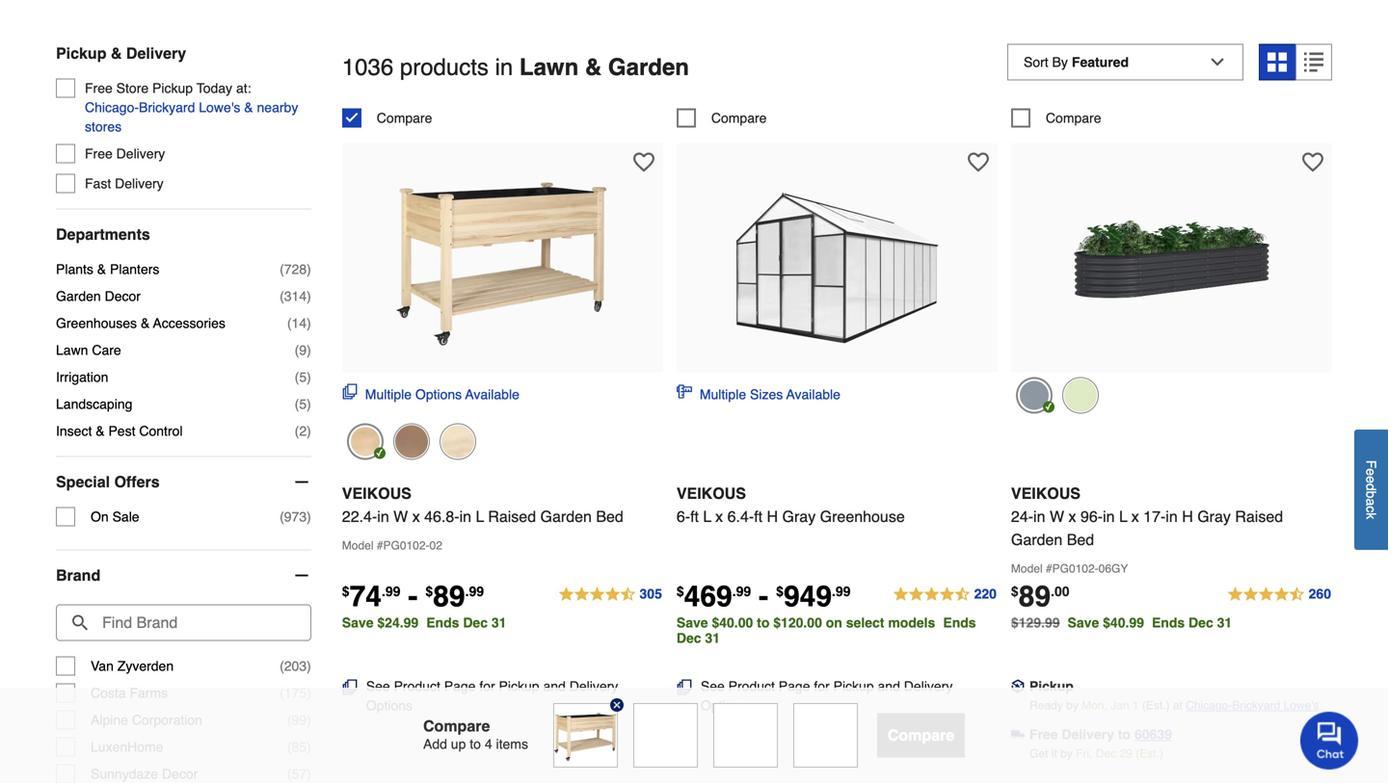 Task type: describe. For each thing, give the bounding box(es) containing it.
compare button
[[877, 714, 965, 758]]

dec down $ 74 .99 - $ 89 .99
[[463, 615, 488, 631]]

( for insect & pest control
[[295, 424, 299, 439]]

( 203 )
[[280, 659, 311, 674]]

4 x from the left
[[1131, 508, 1139, 526]]

$ 89 .00
[[1011, 580, 1070, 613]]

heart outline image
[[1302, 152, 1323, 173]]

$469.99-$949.99 element
[[677, 580, 851, 613]]

veikous 24-in w x 96-in l x 17-in h gray raised garden bed image
[[1066, 153, 1278, 365]]

chat invite button image
[[1300, 711, 1359, 770]]

a
[[1364, 499, 1379, 506]]

1 product from the left
[[394, 679, 440, 694]]

5013731837 element
[[677, 108, 767, 128]]

$74.99-$89.99 element
[[342, 580, 484, 613]]

f e e d b a c k
[[1364, 460, 1379, 520]]

$129.99
[[1011, 615, 1060, 631]]

4.5 stars image for 89
[[558, 584, 663, 607]]

van zyverden
[[91, 659, 174, 674]]

multiple options available
[[365, 387, 519, 402]]

l for 22.4-
[[476, 508, 484, 526]]

at:
[[236, 81, 251, 96]]

insect
[[56, 424, 92, 439]]

decor for garden decor
[[105, 289, 141, 304]]

delivery up compare button in the right bottom of the page
[[904, 679, 953, 694]]

14
[[292, 316, 307, 331]]

1 horizontal spatial gray image
[[1016, 377, 1053, 414]]

& for pest
[[96, 424, 105, 439]]

multiple sizes available link
[[677, 384, 841, 404]]

pickup up the items
[[499, 679, 539, 694]]

dec right the $40.99
[[1189, 615, 1213, 631]]

# for 22.4-
[[377, 539, 383, 553]]

1 vertical spatial by
[[1060, 747, 1073, 761]]

( 728 )
[[280, 262, 311, 277]]

5 for irrigation
[[299, 370, 307, 385]]

1 89 from the left
[[433, 580, 465, 613]]

f
[[1364, 460, 1379, 469]]

( for luxenhome
[[287, 740, 292, 755]]

save $24.99 ends dec 31
[[342, 615, 507, 631]]

2
[[299, 424, 307, 439]]

corporation
[[132, 713, 202, 728]]

chicago-brickyard lowe's button
[[1186, 696, 1319, 716]]

220
[[974, 586, 997, 602]]

fast delivery
[[85, 176, 164, 191]]

1 horizontal spatial brickyard
[[1232, 699, 1280, 713]]

1 horizontal spatial lawn
[[520, 54, 579, 81]]

greenhouses & accessories
[[56, 316, 225, 331]]

( for on sale
[[280, 510, 284, 525]]

) for plants & planters
[[307, 262, 311, 277]]

stores
[[85, 119, 122, 135]]

k
[[1364, 513, 1379, 520]]

fast
[[85, 176, 111, 191]]

f e e d b a c k button
[[1354, 430, 1388, 550]]

jan
[[1111, 699, 1129, 713]]

savings save $40.99 element
[[1068, 615, 1240, 631]]

models
[[888, 615, 935, 631]]

pickup up chicago-brickyard lowe's & nearby stores
[[152, 81, 193, 96]]

bed inside veikous 24-in w x 96-in l x 17-in h gray raised garden bed
[[1067, 531, 1094, 549]]

29
[[1120, 747, 1132, 761]]

60639 button
[[1135, 725, 1172, 745]]

pickup & delivery
[[56, 44, 186, 62]]

decor for sunnydaze decor
[[162, 767, 198, 782]]

veikous for 24-
[[1011, 485, 1081, 503]]

raised inside veikous 22.4-in w x 46.8-in l raised garden bed
[[488, 508, 536, 526]]

h inside veikous 6-ft l x 6.4-ft h gray greenhouse
[[767, 508, 778, 526]]

savings save $40.00 to $120.00 on select models element
[[677, 615, 998, 646]]

ends dec 31
[[677, 615, 976, 646]]

$ for 469
[[677, 584, 684, 599]]

$ for 74
[[342, 584, 350, 599]]

57
[[292, 767, 307, 782]]

compare for compare button in the right bottom of the page
[[888, 727, 954, 745]]

chicago- inside chicago-brickyard lowe's & nearby stores
[[85, 100, 139, 115]]

products
[[400, 54, 489, 81]]

60639
[[1135, 727, 1172, 743]]

0 horizontal spatial gray image
[[439, 424, 476, 460]]

2 horizontal spatial 31
[[1217, 615, 1232, 631]]

to for delivery
[[1118, 727, 1131, 743]]

compare for the 5013731837 "element"
[[711, 110, 767, 126]]

1036 products in lawn & garden
[[342, 54, 689, 81]]

compare for 5013792779 element
[[1046, 110, 1101, 126]]

garden inside veikous 24-in w x 96-in l x 17-in h gray raised garden bed
[[1011, 531, 1063, 549]]

2 for from the left
[[814, 679, 830, 694]]

4.5 stars image for 949
[[892, 584, 998, 607]]

x for 6.4-
[[715, 508, 723, 526]]

203
[[284, 659, 307, 674]]

b
[[1364, 491, 1379, 499]]

2 product from the left
[[728, 679, 775, 694]]

) for alpine corporation
[[307, 713, 311, 728]]

luxenhome
[[91, 740, 163, 755]]

plants & planters
[[56, 262, 159, 277]]

pickup up the stores
[[56, 44, 106, 62]]

305 button
[[558, 584, 663, 607]]

farms
[[130, 686, 168, 701]]

6.4-
[[727, 508, 754, 526]]

lawn care
[[56, 343, 121, 358]]

4.5 stars image containing 260
[[1227, 584, 1332, 607]]

delivery down "free delivery"
[[115, 176, 164, 191]]

save $40.00 to $120.00 on select models
[[677, 615, 935, 631]]

fri,
[[1076, 747, 1093, 761]]

$40.00
[[712, 615, 753, 631]]

pest
[[108, 424, 135, 439]]

$24.99
[[377, 615, 419, 631]]

delivery up remove this product icon
[[569, 679, 618, 694]]

available for multiple sizes available
[[786, 387, 841, 402]]

free store pickup today at:
[[85, 81, 251, 96]]

on
[[826, 615, 842, 631]]

brand
[[56, 567, 100, 585]]

9
[[299, 343, 307, 358]]

insect & pest control
[[56, 424, 183, 439]]

2 ft from the left
[[754, 508, 763, 526]]

special offers button
[[56, 457, 311, 508]]

dec left 29
[[1096, 747, 1116, 761]]

offers
[[114, 473, 160, 491]]

3 .99 from the left
[[732, 584, 751, 599]]

305
[[640, 586, 662, 602]]

minus image
[[292, 566, 311, 586]]

0 horizontal spatial 31
[[492, 615, 507, 631]]

add
[[423, 737, 447, 752]]

949
[[784, 580, 832, 613]]

- for 949
[[759, 580, 768, 613]]

pickup up ready
[[1029, 679, 1074, 694]]

1 ft from the left
[[690, 508, 699, 526]]

free for free delivery
[[85, 146, 113, 162]]

2 horizontal spatial options
[[701, 698, 747, 714]]

to inside compare add up to 4 items
[[470, 737, 481, 752]]

grid view image
[[1268, 53, 1287, 72]]

1 and from the left
[[543, 679, 566, 694]]

w for 96-
[[1050, 508, 1064, 526]]

veikous for 6-
[[677, 485, 746, 503]]

# for 24-
[[1046, 562, 1052, 576]]

1 vertical spatial lawn
[[56, 343, 88, 358]]

1036
[[342, 54, 393, 81]]

( for landscaping
[[295, 397, 299, 412]]

get
[[1030, 747, 1048, 761]]

( 14 )
[[287, 316, 311, 331]]

22.4-
[[342, 508, 377, 526]]

savings save $24.99 element
[[342, 615, 514, 631]]

departments element
[[56, 225, 311, 244]]

departments
[[56, 226, 150, 243]]

model # pg0102-02
[[342, 539, 442, 553]]

96-
[[1081, 508, 1103, 526]]

) for costa farms
[[307, 686, 311, 701]]

6-
[[677, 508, 690, 526]]

gray inside veikous 24-in w x 96-in l x 17-in h gray raised garden bed
[[1197, 508, 1231, 526]]

( 314 )
[[280, 289, 311, 304]]

85
[[292, 740, 307, 755]]

delivery up the free store pickup today at:
[[126, 44, 186, 62]]

garden up the 5013731837 "element"
[[608, 54, 689, 81]]

delivery up fri,
[[1062, 727, 1114, 743]]

landscaping
[[56, 397, 132, 412]]

) for garden decor
[[307, 289, 311, 304]]

to for $40.00
[[757, 615, 770, 631]]

was price $129.99 element
[[1011, 611, 1068, 631]]

1 heart outline image from the left
[[633, 152, 654, 173]]

control
[[139, 424, 183, 439]]

items
[[496, 737, 528, 752]]

costa
[[91, 686, 126, 701]]

0 vertical spatial by
[[1066, 699, 1078, 713]]

list view image
[[1304, 53, 1324, 72]]

( for plants & planters
[[280, 262, 284, 277]]

w for 46.8-
[[393, 508, 408, 526]]

99
[[292, 713, 307, 728]]

save for save $24.99 ends dec 31
[[342, 615, 374, 631]]

on sale
[[91, 510, 139, 525]]

( for greenhouses & accessories
[[287, 316, 292, 331]]

chicago-brickyard lowe's & nearby stores
[[85, 100, 298, 135]]

0 vertical spatial (est.)
[[1142, 699, 1170, 713]]

2 e from the top
[[1364, 476, 1379, 484]]

( 85 )
[[287, 740, 311, 755]]

469
[[684, 580, 732, 613]]

h inside veikous 24-in w x 96-in l x 17-in h gray raised garden bed
[[1182, 508, 1193, 526]]



Task type: locate. For each thing, give the bounding box(es) containing it.
veikous 6-ft l x 6.4-ft h gray greenhouse image
[[731, 153, 943, 365]]

rustic image
[[393, 424, 430, 460]]

17-
[[1143, 508, 1166, 526]]

314
[[284, 289, 307, 304]]

care
[[92, 343, 121, 358]]

1 horizontal spatial chicago-
[[1186, 699, 1232, 713]]

multiple inside multiple sizes available 'link'
[[700, 387, 746, 402]]

0 vertical spatial ( 5 )
[[295, 370, 311, 385]]

2 h from the left
[[1182, 508, 1193, 526]]

1 vertical spatial lowe's
[[1284, 699, 1319, 713]]

0 horizontal spatial available
[[465, 387, 519, 402]]

220 button
[[892, 584, 998, 607]]

3 4.5 stars image from the left
[[1227, 584, 1332, 607]]

1 horizontal spatial veikous
[[677, 485, 746, 503]]

1 raised from the left
[[488, 508, 536, 526]]

veikous inside veikous 22.4-in w x 46.8-in l raised garden bed
[[342, 485, 411, 503]]

ft right 6-
[[754, 508, 763, 526]]

model for 22.4-in w x 46.8-in l raised garden bed
[[342, 539, 374, 553]]

on
[[91, 510, 109, 525]]

1 vertical spatial ( 5 )
[[295, 397, 311, 412]]

1 horizontal spatial bed
[[1067, 531, 1094, 549]]

veikous
[[342, 485, 411, 503], [677, 485, 746, 503], [1011, 485, 1081, 503]]

save down 74
[[342, 615, 374, 631]]

costa farms
[[91, 686, 168, 701]]

compare add up to 4 items
[[423, 718, 528, 752]]

2 raised from the left
[[1235, 508, 1283, 526]]

pg0102- down 46.8-
[[383, 539, 429, 553]]

c
[[1364, 506, 1379, 513]]

4 $ from the left
[[776, 584, 784, 599]]

available for multiple options available
[[465, 387, 519, 402]]

1 vertical spatial chicago-
[[1186, 699, 1232, 713]]

) up 9
[[307, 316, 311, 331]]

1 x from the left
[[412, 508, 420, 526]]

8 ) from the top
[[307, 510, 311, 525]]

bed inside veikous 22.4-in w x 46.8-in l raised garden bed
[[596, 508, 624, 526]]

garden decor
[[56, 289, 141, 304]]

1 horizontal spatial and
[[878, 679, 900, 694]]

5
[[299, 370, 307, 385], [299, 397, 307, 412]]

0 vertical spatial bed
[[596, 508, 624, 526]]

728
[[284, 262, 307, 277]]

2 5 from the top
[[299, 397, 307, 412]]

0 vertical spatial brickyard
[[139, 100, 195, 115]]

( 5 ) down ( 9 )
[[295, 370, 311, 385]]

& for accessories
[[141, 316, 150, 331]]

( for garden decor
[[280, 289, 284, 304]]

0 horizontal spatial w
[[393, 508, 408, 526]]

5 down ( 9 )
[[299, 370, 307, 385]]

1 horizontal spatial see
[[701, 679, 725, 694]]

garden
[[608, 54, 689, 81], [56, 289, 101, 304], [540, 508, 592, 526], [1011, 531, 1063, 549]]

1 horizontal spatial w
[[1050, 508, 1064, 526]]

2 heart outline image from the left
[[968, 152, 989, 173]]

1 gray from the left
[[782, 508, 816, 526]]

0 horizontal spatial chicago-
[[85, 100, 139, 115]]

1 available from the left
[[465, 387, 519, 402]]

$ inside the $ 89 .00
[[1011, 584, 1019, 599]]

see down $24.99
[[366, 679, 390, 694]]

2 horizontal spatial veikous
[[1011, 485, 1081, 503]]

compare inside button
[[888, 727, 954, 745]]

1 horizontal spatial gray
[[1197, 508, 1231, 526]]

1 horizontal spatial available
[[786, 387, 841, 402]]

ft left 6.4-
[[690, 508, 699, 526]]

sunnydaze
[[91, 767, 158, 782]]

02
[[429, 539, 442, 553]]

2 w from the left
[[1050, 508, 1064, 526]]

l left 17-
[[1119, 508, 1127, 526]]

$ right minus image
[[342, 584, 350, 599]]

) up ( 14 )
[[307, 289, 311, 304]]

veikous inside veikous 24-in w x 96-in l x 17-in h gray raised garden bed
[[1011, 485, 1081, 503]]

2 vertical spatial free
[[1029, 727, 1058, 743]]

decor down planters
[[105, 289, 141, 304]]

) up ( 2 )
[[307, 397, 311, 412]]

w up model # pg0102-02
[[393, 508, 408, 526]]

see
[[366, 679, 390, 694], [701, 679, 725, 694]]

0 horizontal spatial veikous
[[342, 485, 411, 503]]

2 $ from the left
[[426, 584, 433, 599]]

1 horizontal spatial pg0102-
[[1052, 562, 1099, 576]]

e
[[1364, 469, 1379, 476], [1364, 476, 1379, 484]]

0 vertical spatial chicago-
[[85, 100, 139, 115]]

1 horizontal spatial decor
[[162, 767, 198, 782]]

( down 9
[[295, 370, 299, 385]]

natural image
[[347, 424, 383, 460]]

chicago- up the stores
[[85, 100, 139, 115]]

1 multiple from the left
[[365, 387, 412, 402]]

0 horizontal spatial #
[[377, 539, 383, 553]]

9 ) from the top
[[307, 659, 311, 674]]

0 vertical spatial lowe's
[[199, 100, 240, 115]]

1 horizontal spatial see product page for pickup and delivery options
[[701, 679, 953, 714]]

1 vertical spatial 5
[[299, 397, 307, 412]]

) down ( 9 )
[[307, 370, 311, 385]]

gray inside veikous 6-ft l x 6.4-ft h gray greenhouse
[[782, 508, 816, 526]]

veikous for 22.4-
[[342, 485, 411, 503]]

( 973 )
[[280, 510, 311, 525]]

1 vertical spatial pg0102-
[[1052, 562, 1099, 576]]

4.5 stars image
[[558, 584, 663, 607], [892, 584, 998, 607], [1227, 584, 1332, 607]]

1 horizontal spatial multiple
[[700, 387, 746, 402]]

&
[[111, 44, 122, 62], [585, 54, 602, 81], [244, 100, 253, 115], [97, 262, 106, 277], [141, 316, 150, 331], [96, 424, 105, 439]]

( up ( 2 )
[[295, 397, 299, 412]]

) down 14
[[307, 343, 311, 358]]

) up ( 175 )
[[307, 659, 311, 674]]

0 vertical spatial #
[[377, 539, 383, 553]]

1 horizontal spatial to
[[757, 615, 770, 631]]

$120.00
[[773, 615, 822, 631]]

( for irrigation
[[295, 370, 299, 385]]

bed
[[596, 508, 624, 526], [1067, 531, 1094, 549]]

by
[[1066, 699, 1078, 713], [1060, 747, 1073, 761]]

(est.) right the 1
[[1142, 699, 1170, 713]]

get it by fri, dec 29 (est.)
[[1030, 747, 1163, 761]]

1 ( 5 ) from the top
[[295, 370, 311, 385]]

) for insect & pest control
[[307, 424, 311, 439]]

veikous 22.4-in w x 46.8-in l raised garden bed image
[[397, 153, 609, 365]]

$
[[342, 584, 350, 599], [426, 584, 433, 599], [677, 584, 684, 599], [776, 584, 784, 599], [1011, 584, 1019, 599]]

pg0102- up .00
[[1052, 562, 1099, 576]]

garden down 24-
[[1011, 531, 1063, 549]]

save for save $40.00 to $120.00 on select models
[[677, 615, 708, 631]]

( up minus icon
[[295, 424, 299, 439]]

2 horizontal spatial ends
[[1152, 615, 1185, 631]]

product
[[394, 679, 440, 694], [728, 679, 775, 694]]

today
[[196, 81, 232, 96]]

0 horizontal spatial lowe's
[[199, 100, 240, 115]]

2 see from the left
[[701, 679, 725, 694]]

0 horizontal spatial see
[[366, 679, 390, 694]]

0 horizontal spatial page
[[444, 679, 476, 694]]

1 horizontal spatial h
[[1182, 508, 1193, 526]]

page up compare add up to 4 items
[[444, 679, 476, 694]]

1 see product page for pickup and delivery options from the left
[[366, 679, 618, 714]]

1 horizontal spatial l
[[703, 508, 711, 526]]

ready by mon, jan 1 (est.) at chicago-brickyard lowe's
[[1030, 699, 1319, 713]]

gray
[[782, 508, 816, 526], [1197, 508, 1231, 526]]

89
[[433, 580, 465, 613], [1019, 580, 1051, 613]]

free left store
[[85, 81, 113, 96]]

1 l from the left
[[476, 508, 484, 526]]

1 horizontal spatial 31
[[705, 631, 720, 646]]

1 horizontal spatial ends dec 31 element
[[677, 615, 976, 646]]

1 4.5 stars image from the left
[[558, 584, 663, 607]]

x for 46.8-
[[412, 508, 420, 526]]

2 multiple from the left
[[700, 387, 746, 402]]

page
[[444, 679, 476, 694], [779, 679, 810, 694]]

truck filled image
[[1011, 728, 1025, 742]]

model for 24-in w x 96-in l x 17-in h gray raised garden bed
[[1011, 562, 1043, 576]]

) for landscaping
[[307, 397, 311, 412]]

1 .99 from the left
[[382, 584, 400, 599]]

& for planters
[[97, 262, 106, 277]]

2 - from the left
[[759, 580, 768, 613]]

greenhouse
[[820, 508, 905, 526]]

( down 314
[[287, 316, 292, 331]]

) for lawn care
[[307, 343, 311, 358]]

) down ( 99 )
[[307, 740, 311, 755]]

31
[[492, 615, 507, 631], [1217, 615, 1232, 631], [705, 631, 720, 646]]

multiple options available link
[[342, 384, 519, 404]]

3 ) from the top
[[307, 316, 311, 331]]

special
[[56, 473, 110, 491]]

available inside 'link'
[[786, 387, 841, 402]]

options down $40.00
[[701, 698, 747, 714]]

( for alpine corporation
[[287, 713, 292, 728]]

1 see from the left
[[366, 679, 390, 694]]

pickup down the savings save $40.00 to $120.00 on select models element
[[833, 679, 874, 694]]

1 vertical spatial free
[[85, 146, 113, 162]]

actual price $89.00 element
[[1011, 580, 1070, 613]]

$40.99
[[1103, 615, 1144, 631]]

46.8-
[[424, 508, 459, 526]]

gray image right rustic icon
[[439, 424, 476, 460]]

0 horizontal spatial see product page for pickup and delivery options
[[366, 679, 618, 714]]

ends down $ 74 .99 - $ 89 .99
[[426, 615, 459, 631]]

1 - from the left
[[408, 580, 418, 613]]

h right 6.4-
[[767, 508, 778, 526]]

2 ends dec 31 element from the left
[[677, 615, 976, 646]]

raised up '260' button
[[1235, 508, 1283, 526]]

page down '$120.00'
[[779, 679, 810, 694]]

0 horizontal spatial raised
[[488, 508, 536, 526]]

0 horizontal spatial save
[[342, 615, 374, 631]]

10 ) from the top
[[307, 686, 311, 701]]

2 available from the left
[[786, 387, 841, 402]]

store
[[116, 81, 149, 96]]

options up rustic icon
[[415, 387, 462, 402]]

0 horizontal spatial to
[[470, 737, 481, 752]]

1 page from the left
[[444, 679, 476, 694]]

4 ) from the top
[[307, 343, 311, 358]]

2 save from the left
[[677, 615, 708, 631]]

# up .00
[[1046, 562, 1052, 576]]

pickup image
[[1011, 680, 1025, 694]]

3 ends dec 31 element from the left
[[1152, 615, 1240, 631]]

2 gray from the left
[[1197, 508, 1231, 526]]

dec
[[463, 615, 488, 631], [1189, 615, 1213, 631], [677, 631, 701, 646], [1096, 747, 1116, 761]]

d
[[1364, 484, 1379, 491]]

pg0102- for 96-
[[1052, 562, 1099, 576]]

3 x from the left
[[1069, 508, 1076, 526]]

4.5 stars image containing 220
[[892, 584, 998, 607]]

.99 up $40.00
[[732, 584, 751, 599]]

for down ends dec 31
[[814, 679, 830, 694]]

delivery up fast delivery
[[116, 146, 165, 162]]

0 vertical spatial decor
[[105, 289, 141, 304]]

) for on sale
[[307, 510, 311, 525]]

) for irrigation
[[307, 370, 311, 385]]

0 vertical spatial model
[[342, 539, 374, 553]]

compare
[[377, 110, 432, 126], [711, 110, 767, 126], [1046, 110, 1101, 126], [423, 718, 490, 735], [888, 727, 954, 745]]

3 veikous from the left
[[1011, 485, 1081, 503]]

)
[[307, 262, 311, 277], [307, 289, 311, 304], [307, 316, 311, 331], [307, 343, 311, 358], [307, 370, 311, 385], [307, 397, 311, 412], [307, 424, 311, 439], [307, 510, 311, 525], [307, 659, 311, 674], [307, 686, 311, 701], [307, 713, 311, 728], [307, 740, 311, 755], [307, 767, 311, 782]]

1 horizontal spatial model
[[1011, 562, 1043, 576]]

irrigation
[[56, 370, 108, 385]]

1 horizontal spatial for
[[814, 679, 830, 694]]

2 horizontal spatial ends dec 31 element
[[1152, 615, 1240, 631]]

remove this product image
[[610, 699, 624, 712]]

) up ( 85 )
[[307, 713, 311, 728]]

compare inside "5013064141" element
[[377, 110, 432, 126]]

sale
[[112, 510, 139, 525]]

1 h from the left
[[767, 508, 778, 526]]

decor
[[105, 289, 141, 304], [162, 767, 198, 782]]

multiple up rustic icon
[[365, 387, 412, 402]]

( down the ( 728 )
[[280, 289, 284, 304]]

x inside veikous 6-ft l x 6.4-ft h gray greenhouse
[[715, 508, 723, 526]]

(est.) down 60639
[[1136, 747, 1163, 761]]

1 5 from the top
[[299, 370, 307, 385]]

11 ) from the top
[[307, 713, 311, 728]]

260 button
[[1227, 584, 1332, 607]]

( up 314
[[280, 262, 284, 277]]

4 .99 from the left
[[832, 584, 851, 599]]

compare inside 5013792779 element
[[1046, 110, 1101, 126]]

model down 22.4-
[[342, 539, 374, 553]]

( 5 ) for landscaping
[[295, 397, 311, 412]]

3 $ from the left
[[677, 584, 684, 599]]

0 horizontal spatial model
[[342, 539, 374, 553]]

$ up savings save $24.99 element
[[426, 584, 433, 599]]

) for greenhouses & accessories
[[307, 316, 311, 331]]

l inside veikous 24-in w x 96-in l x 17-in h gray raised garden bed
[[1119, 508, 1127, 526]]

2 and from the left
[[878, 679, 900, 694]]

2 x from the left
[[715, 508, 723, 526]]

1 w from the left
[[393, 508, 408, 526]]

0 horizontal spatial heart outline image
[[633, 152, 654, 173]]

gray image left off white icon
[[1016, 377, 1053, 414]]

x inside veikous 22.4-in w x 46.8-in l raised garden bed
[[412, 508, 420, 526]]

garden down plants
[[56, 289, 101, 304]]

( for costa farms
[[280, 686, 284, 701]]

1 horizontal spatial options
[[415, 387, 462, 402]]

x for 96-
[[1069, 508, 1076, 526]]

( 175 )
[[280, 686, 311, 701]]

save down .00
[[1068, 615, 1099, 631]]

lowe's inside chicago-brickyard lowe's & nearby stores
[[199, 100, 240, 115]]

veikous inside veikous 6-ft l x 6.4-ft h gray greenhouse
[[677, 485, 746, 503]]

$ 469 .99 - $ 949 .99
[[677, 580, 851, 613]]

( for lawn care
[[295, 343, 299, 358]]

& for delivery
[[111, 44, 122, 62]]

( down 14
[[295, 343, 299, 358]]

1 horizontal spatial 4.5 stars image
[[892, 584, 998, 607]]

1 ) from the top
[[307, 262, 311, 277]]

lowe's
[[199, 100, 240, 115], [1284, 699, 1319, 713]]

2 .99 from the left
[[465, 584, 484, 599]]

brickyard inside chicago-brickyard lowe's & nearby stores
[[139, 100, 195, 115]]

6 ) from the top
[[307, 397, 311, 412]]

( for van zyverden
[[280, 659, 284, 674]]

# down 22.4-
[[377, 539, 383, 553]]

0 horizontal spatial h
[[767, 508, 778, 526]]

bed left 6-
[[596, 508, 624, 526]]

( down ( 203 ) in the left of the page
[[280, 686, 284, 701]]

1 ends from the left
[[426, 615, 459, 631]]

- for 89
[[408, 580, 418, 613]]

free down the stores
[[85, 146, 113, 162]]

1 horizontal spatial #
[[1046, 562, 1052, 576]]

1 vertical spatial (est.)
[[1136, 747, 1163, 761]]

0 horizontal spatial gray
[[782, 508, 816, 526]]

h right 17-
[[1182, 508, 1193, 526]]

( 5 )
[[295, 370, 311, 385], [295, 397, 311, 412]]

) up the 99 on the left bottom
[[307, 686, 311, 701]]

l for 24-
[[1119, 508, 1127, 526]]

0 horizontal spatial decor
[[105, 289, 141, 304]]

veikous 22.4-in w x 46.8-in l raised garden bed
[[342, 485, 624, 526]]

5 up ( 2 )
[[299, 397, 307, 412]]

1 vertical spatial gray image
[[439, 424, 476, 460]]

2 ends from the left
[[943, 615, 976, 631]]

0 horizontal spatial lawn
[[56, 343, 88, 358]]

0 horizontal spatial multiple
[[365, 387, 412, 402]]

w inside veikous 24-in w x 96-in l x 17-in h gray raised garden bed
[[1050, 508, 1064, 526]]

compare inside the 5013731837 "element"
[[711, 110, 767, 126]]

Find Brand text field
[[56, 605, 311, 642]]

ends inside ends dec 31
[[943, 615, 976, 631]]

0 horizontal spatial ft
[[690, 508, 699, 526]]

free delivery to 60639
[[1029, 727, 1172, 743]]

2 page from the left
[[779, 679, 810, 694]]

& inside chicago-brickyard lowe's & nearby stores
[[244, 100, 253, 115]]

up
[[451, 737, 466, 752]]

) down minus icon
[[307, 510, 311, 525]]

0 vertical spatial 5
[[299, 370, 307, 385]]

1 horizontal spatial heart outline image
[[968, 152, 989, 173]]

( down ( 85 )
[[287, 767, 292, 782]]

0 horizontal spatial ends dec 31 element
[[426, 615, 514, 631]]

1 e from the top
[[1364, 469, 1379, 476]]

(
[[280, 262, 284, 277], [280, 289, 284, 304], [287, 316, 292, 331], [295, 343, 299, 358], [295, 370, 299, 385], [295, 397, 299, 412], [295, 424, 299, 439], [280, 510, 284, 525], [280, 659, 284, 674], [280, 686, 284, 701], [287, 713, 292, 728], [287, 740, 292, 755], [287, 767, 292, 782]]

5013064141 element
[[342, 108, 432, 128]]

1 save from the left
[[342, 615, 374, 631]]

1 veikous from the left
[[342, 485, 411, 503]]

5013792779 element
[[1011, 108, 1101, 128]]

1
[[1133, 699, 1139, 713]]

$ right 305
[[677, 584, 684, 599]]

1 vertical spatial model
[[1011, 562, 1043, 576]]

2 see product page for pickup and delivery options from the left
[[701, 679, 953, 714]]

$129.99 save $40.99 ends dec 31
[[1011, 615, 1232, 631]]

2 horizontal spatial l
[[1119, 508, 1127, 526]]

2 ) from the top
[[307, 289, 311, 304]]

1 horizontal spatial lowe's
[[1284, 699, 1319, 713]]

gray right 6.4-
[[782, 508, 816, 526]]

greenhouses
[[56, 316, 137, 331]]

0 horizontal spatial bed
[[596, 508, 624, 526]]

multiple inside multiple options available link
[[365, 387, 412, 402]]

( 5 ) up ( 2 )
[[295, 397, 311, 412]]

- left 949
[[759, 580, 768, 613]]

multiple sizes available
[[700, 387, 841, 402]]

( 99 )
[[287, 713, 311, 728]]

brickyard
[[139, 100, 195, 115], [1232, 699, 1280, 713]]

973
[[284, 510, 307, 525]]

l inside veikous 6-ft l x 6.4-ft h gray greenhouse
[[703, 508, 711, 526]]

( for sunnydaze decor
[[287, 767, 292, 782]]

2 4.5 stars image from the left
[[892, 584, 998, 607]]

w inside veikous 22.4-in w x 46.8-in l raised garden bed
[[393, 508, 408, 526]]

veikous up 24-
[[1011, 485, 1081, 503]]

1 vertical spatial brickyard
[[1232, 699, 1280, 713]]

0 horizontal spatial brickyard
[[139, 100, 195, 115]]

1 horizontal spatial page
[[779, 679, 810, 694]]

( 5 ) for irrigation
[[295, 370, 311, 385]]

.99 up savings save $24.99 element
[[465, 584, 484, 599]]

l inside veikous 22.4-in w x 46.8-in l raised garden bed
[[476, 508, 484, 526]]

1 horizontal spatial 89
[[1019, 580, 1051, 613]]

chicago- right at
[[1186, 699, 1232, 713]]

garden up 305 button
[[540, 508, 592, 526]]

nearby
[[257, 100, 298, 115]]

( down 175
[[287, 713, 292, 728]]

model up actual price $89.00 element in the bottom of the page
[[1011, 562, 1043, 576]]

bed down 96-
[[1067, 531, 1094, 549]]

product up add
[[394, 679, 440, 694]]

3 save from the left
[[1068, 615, 1099, 631]]

veikous up 22.4-
[[342, 485, 411, 503]]

e up d
[[1364, 469, 1379, 476]]

0 vertical spatial lawn
[[520, 54, 579, 81]]

1 horizontal spatial product
[[728, 679, 775, 694]]

see product page for pickup and delivery options up compare add up to 4 items
[[366, 679, 618, 714]]

2 horizontal spatial to
[[1118, 727, 1131, 743]]

0 vertical spatial pg0102-
[[383, 539, 429, 553]]

ready
[[1030, 699, 1063, 713]]

to left 4
[[470, 737, 481, 752]]

$ for 89
[[1011, 584, 1019, 599]]

multiple for multiple options available
[[365, 387, 412, 402]]

accessories
[[153, 316, 225, 331]]

175
[[284, 686, 307, 701]]

raised inside veikous 24-in w x 96-in l x 17-in h gray raised garden bed
[[1235, 508, 1283, 526]]

x left 96-
[[1069, 508, 1076, 526]]

compare inside compare add up to 4 items
[[423, 718, 490, 735]]

1 $ from the left
[[342, 584, 350, 599]]

0 vertical spatial free
[[85, 81, 113, 96]]

garden inside veikous 22.4-in w x 46.8-in l raised garden bed
[[540, 508, 592, 526]]

12 ) from the top
[[307, 740, 311, 755]]

) for luxenhome
[[307, 740, 311, 755]]

1 ends dec 31 element from the left
[[426, 615, 514, 631]]

( 57 )
[[287, 767, 311, 782]]

3 ends from the left
[[1152, 615, 1185, 631]]

2 l from the left
[[703, 508, 711, 526]]

2 veikous from the left
[[677, 485, 746, 503]]

1 for from the left
[[479, 679, 495, 694]]

0 horizontal spatial product
[[394, 679, 440, 694]]

save down 469
[[677, 615, 708, 631]]

x left 17-
[[1131, 508, 1139, 526]]

w
[[393, 508, 408, 526], [1050, 508, 1064, 526]]

multiple for multiple sizes available
[[700, 387, 746, 402]]

gray right 17-
[[1197, 508, 1231, 526]]

3 l from the left
[[1119, 508, 1127, 526]]

5 $ from the left
[[1011, 584, 1019, 599]]

0 horizontal spatial l
[[476, 508, 484, 526]]

0 horizontal spatial options
[[366, 698, 413, 714]]

delivery
[[126, 44, 186, 62], [116, 146, 165, 162], [115, 176, 164, 191], [569, 679, 618, 694], [904, 679, 953, 694], [1062, 727, 1114, 743]]

2 ( 5 ) from the top
[[295, 397, 311, 412]]

off white image
[[1062, 377, 1099, 414]]

1 horizontal spatial save
[[677, 615, 708, 631]]

$ 74 .99 - $ 89 .99
[[342, 580, 484, 613]]

$ up '$120.00'
[[776, 584, 784, 599]]

0 horizontal spatial ends
[[426, 615, 459, 631]]

06gy
[[1099, 562, 1128, 576]]

13 ) from the top
[[307, 767, 311, 782]]

2 89 from the left
[[1019, 580, 1051, 613]]

5 ) from the top
[[307, 370, 311, 385]]

( up ( 175 )
[[280, 659, 284, 674]]

) up 314
[[307, 262, 311, 277]]

7 ) from the top
[[307, 424, 311, 439]]

1 horizontal spatial raised
[[1235, 508, 1283, 526]]

31 inside ends dec 31
[[705, 631, 720, 646]]

260
[[1309, 586, 1331, 602]]

gray image
[[1016, 377, 1053, 414], [439, 424, 476, 460]]

l right 46.8-
[[476, 508, 484, 526]]

1 horizontal spatial ft
[[754, 508, 763, 526]]

ends right the $40.99
[[1152, 615, 1185, 631]]

planters
[[110, 262, 159, 277]]

- up save $24.99 ends dec 31 at left
[[408, 580, 418, 613]]

heart outline image
[[633, 152, 654, 173], [968, 152, 989, 173]]

89 up savings save $24.99 element
[[433, 580, 465, 613]]

0 horizontal spatial -
[[408, 580, 418, 613]]

) for van zyverden
[[307, 659, 311, 674]]

alpine
[[91, 713, 128, 728]]

( left 22.4-
[[280, 510, 284, 525]]

free for free store pickup today at:
[[85, 81, 113, 96]]

) down ( 85 )
[[307, 767, 311, 782]]

h
[[767, 508, 778, 526], [1182, 508, 1193, 526]]

89 up $129.99
[[1019, 580, 1051, 613]]

pg0102- for 46.8-
[[383, 539, 429, 553]]

l
[[476, 508, 484, 526], [703, 508, 711, 526], [1119, 508, 1127, 526]]

1 vertical spatial #
[[1046, 562, 1052, 576]]

) for sunnydaze decor
[[307, 767, 311, 782]]

5 for landscaping
[[299, 397, 307, 412]]

dec inside ends dec 31
[[677, 631, 701, 646]]

(est.)
[[1142, 699, 1170, 713], [1136, 747, 1163, 761]]

4.5 stars image containing 305
[[558, 584, 663, 607]]

ends dec 31 element for 949
[[677, 615, 976, 646]]

1 vertical spatial bed
[[1067, 531, 1094, 549]]

compare for "5013064141" element
[[377, 110, 432, 126]]

x
[[412, 508, 420, 526], [715, 508, 723, 526], [1069, 508, 1076, 526], [1131, 508, 1139, 526]]

special offers
[[56, 473, 160, 491]]

ends dec 31 element for 89
[[426, 615, 514, 631]]

0 horizontal spatial 4.5 stars image
[[558, 584, 663, 607]]

ends dec 31 element
[[426, 615, 514, 631], [677, 615, 976, 646], [1152, 615, 1240, 631]]

1 horizontal spatial -
[[759, 580, 768, 613]]

minus image
[[292, 473, 311, 492]]

1 vertical spatial decor
[[162, 767, 198, 782]]



Task type: vqa. For each thing, say whether or not it's contained in the screenshot.


